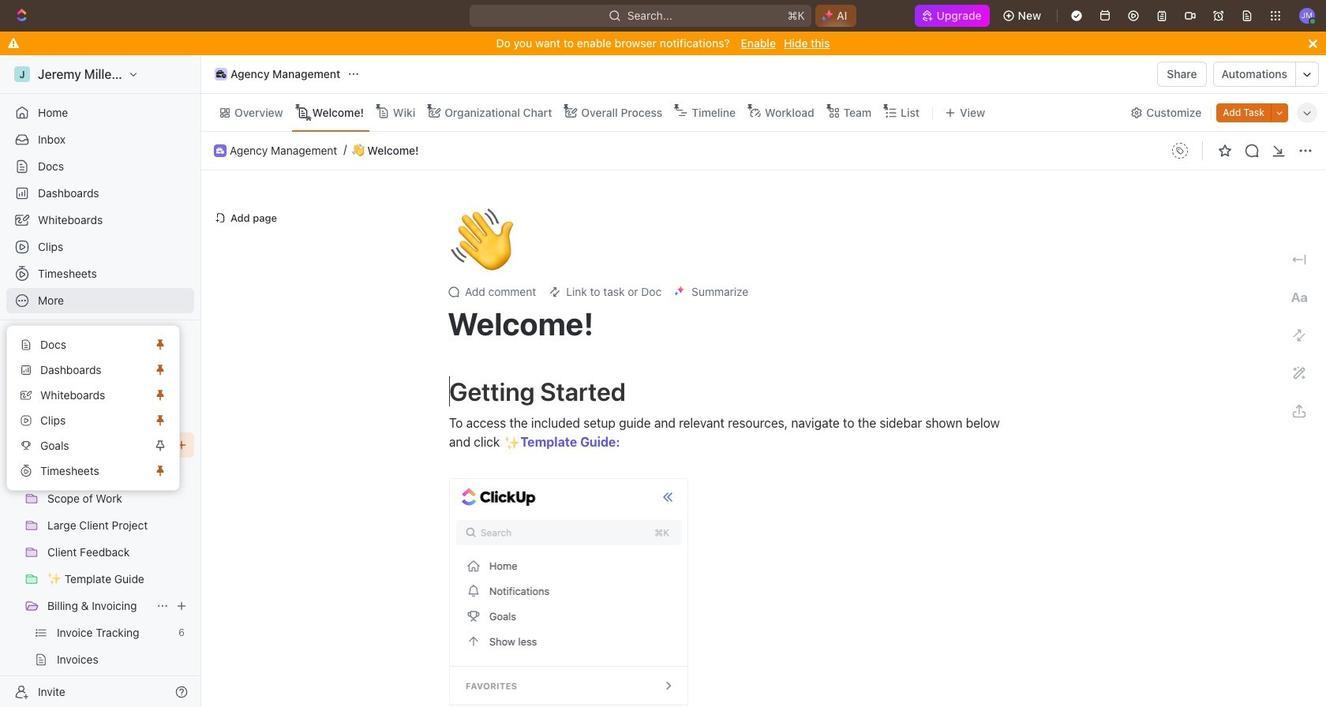 Task type: describe. For each thing, give the bounding box(es) containing it.
business time image inside tree
[[16, 440, 28, 450]]



Task type: vqa. For each thing, say whether or not it's contained in the screenshot.
Invite by email (multiple lines and CSV accepted) text box on the right top of the page
no



Task type: locate. For each thing, give the bounding box(es) containing it.
1 horizontal spatial business time image
[[216, 70, 226, 78]]

tree
[[6, 379, 194, 707]]

0 horizontal spatial business time image
[[16, 440, 28, 450]]

business time image
[[216, 147, 224, 154]]

0 vertical spatial business time image
[[216, 70, 226, 78]]

sidebar navigation
[[0, 55, 201, 707]]

1 vertical spatial business time image
[[16, 440, 28, 450]]

tree inside sidebar navigation
[[6, 379, 194, 707]]

business time image
[[216, 70, 226, 78], [16, 440, 28, 450]]



